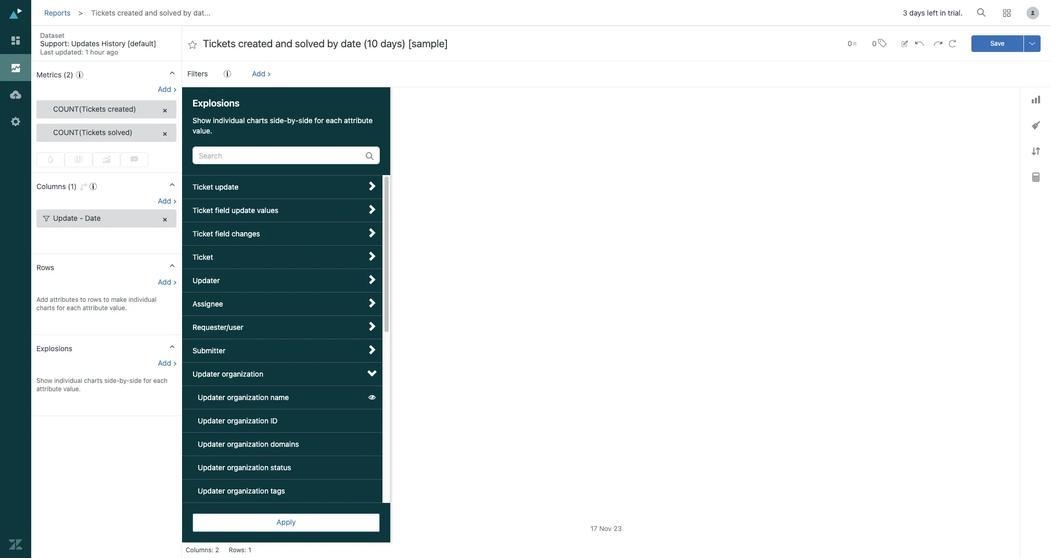 Task type: locate. For each thing, give the bounding box(es) containing it.
None text field
[[203, 37, 827, 51]]

0 horizontal spatial each
[[67, 305, 81, 312]]

2 field from the top
[[215, 230, 230, 238]]

1 vertical spatial tickets
[[202, 95, 223, 103]]

1 vertical spatial count(tickets
[[53, 128, 106, 137]]

organization up updater organization name
[[222, 370, 263, 379]]

rows
[[88, 296, 102, 304]]

ticket down ticket update
[[193, 206, 213, 215]]

1 horizontal spatial charts
[[84, 377, 103, 385]]

count(tickets solved) link
[[36, 124, 176, 142]]

0 vertical spatial count(tickets
[[53, 105, 106, 113]]

1 to from the left
[[80, 296, 86, 304]]

field
[[215, 206, 230, 215], [215, 230, 230, 238]]

open in-app guide image right (1)
[[90, 183, 97, 190]]

value. inside the add attributes to rows to make individual charts for each attribute value.
[[110, 305, 127, 312]]

1 vertical spatial charts
[[36, 305, 55, 312]]

save button
[[972, 35, 1024, 52]]

1 vertical spatial created
[[225, 95, 247, 103]]

1 vertical spatial by-
[[119, 377, 129, 385]]

updater organization name
[[198, 394, 289, 402]]

2 horizontal spatial for
[[315, 116, 324, 125]]

tickets
[[91, 8, 115, 17], [202, 95, 223, 103]]

each inside the add attributes to rows to make individual charts for each attribute value.
[[67, 305, 81, 312]]

save group
[[972, 35, 1041, 52]]

1 vertical spatial update
[[232, 206, 255, 215]]

5 arrow right12 image from the top
[[367, 346, 377, 355]]

to right rows
[[103, 296, 109, 304]]

0 horizontal spatial for
[[57, 305, 65, 312]]

organization up updater organization id
[[227, 394, 269, 402]]

0 vertical spatial 1
[[85, 48, 88, 56]]

1 horizontal spatial show individual charts side-by-side for each attribute value.
[[193, 116, 373, 135]]

2 vertical spatial for
[[143, 377, 152, 385]]

updater down updater organization name
[[198, 417, 225, 426]]

1 left hour on the top left
[[85, 48, 88, 56]]

update
[[215, 183, 239, 192], [232, 206, 255, 215]]

1 vertical spatial show individual charts side-by-side for each attribute value.
[[36, 377, 168, 394]]

0 vertical spatial individual
[[213, 116, 245, 125]]

0 vertical spatial charts
[[247, 116, 268, 125]]

1 vertical spatial value.
[[110, 305, 127, 312]]

add
[[252, 69, 265, 78], [158, 85, 171, 94], [158, 197, 171, 206], [158, 278, 171, 287], [36, 296, 48, 304], [158, 359, 171, 368]]

0 vertical spatial each
[[326, 116, 342, 125]]

1 arrow right12 image from the top
[[367, 205, 377, 214]]

4 arrow right12 image from the top
[[367, 322, 377, 332]]

count(tickets up "equalizer3" image
[[53, 128, 106, 137]]

2 vertical spatial arrow right12 image
[[367, 299, 377, 308]]

rows: 1
[[229, 547, 251, 555]]

1 vertical spatial show
[[36, 377, 52, 385]]

2 vertical spatial each
[[153, 377, 168, 385]]

arrows image
[[1032, 147, 1040, 156]]

ticket up the ticket field update values
[[193, 183, 213, 192]]

0 horizontal spatial charts
[[36, 305, 55, 312]]

status
[[270, 464, 291, 473]]

ticket for ticket field update values
[[193, 206, 213, 215]]

individual
[[213, 116, 245, 125], [128, 296, 156, 304], [54, 377, 82, 385]]

1 horizontal spatial created
[[225, 95, 247, 103]]

updater for updater
[[193, 276, 220, 285]]

stats up image
[[103, 156, 110, 163]]

side
[[299, 116, 313, 125], [129, 377, 142, 385]]

open in-app guide image right the (2)
[[76, 71, 83, 79]]

1 right rows:
[[248, 547, 251, 555]]

show
[[193, 116, 211, 125], [36, 377, 52, 385]]

0 vertical spatial by-
[[287, 116, 299, 125]]

(1)
[[68, 182, 77, 191]]

1 vertical spatial 1
[[248, 547, 251, 555]]

1 vertical spatial side-
[[104, 377, 119, 385]]

2 horizontal spatial individual
[[213, 116, 245, 125]]

values
[[257, 206, 278, 215]]

1 horizontal spatial attribute
[[83, 305, 108, 312]]

individual inside the add attributes to rows to make individual charts for each attribute value.
[[128, 296, 156, 304]]

open in-app guide image up tickets created
[[224, 70, 231, 78]]

0 vertical spatial side
[[299, 116, 313, 125]]

graph image
[[1032, 96, 1040, 104]]

update - date
[[53, 214, 101, 223]]

update
[[53, 214, 78, 223]]

0 vertical spatial created
[[117, 8, 143, 17]]

updater up the "updater organization tags"
[[198, 464, 225, 473]]

tags
[[270, 487, 285, 496]]

2 horizontal spatial value.
[[193, 127, 212, 135]]

count(tickets for count(tickets solved)
[[53, 128, 106, 137]]

0 vertical spatial field
[[215, 206, 230, 215]]

by-
[[287, 116, 299, 125], [119, 377, 129, 385]]

updater for updater organization name
[[198, 394, 225, 402]]

explosions down filters
[[193, 98, 240, 109]]

close2 image inside count(tickets solved) link
[[161, 131, 169, 138]]

solved
[[159, 8, 181, 17]]

close2 image for count(tickets created)
[[161, 107, 169, 114]]

2
[[215, 547, 219, 555]]

updater down updater organization
[[198, 394, 225, 402]]

1
[[85, 48, 88, 56], [248, 547, 251, 555]]

Search text field
[[194, 148, 366, 163]]

ticket field changes
[[193, 230, 260, 238]]

0 vertical spatial tickets
[[91, 8, 115, 17]]

attribute
[[344, 116, 373, 125], [83, 305, 108, 312], [36, 386, 62, 394]]

2 0 from the left
[[872, 39, 877, 48]]

explosions
[[193, 98, 240, 109], [36, 345, 72, 353]]

save
[[991, 39, 1005, 47]]

4 ticket from the top
[[193, 253, 213, 262]]

updater organization tags
[[198, 487, 285, 496]]

0 horizontal spatial created
[[117, 8, 143, 17]]

1 horizontal spatial to
[[103, 296, 109, 304]]

organization for name
[[227, 394, 269, 402]]

update up the ticket field update values
[[215, 183, 239, 192]]

filters
[[187, 69, 208, 78]]

0 inside 0 dropdown button
[[848, 39, 852, 48]]

1 ticket from the top
[[193, 183, 213, 192]]

ticket down the ticket field update values
[[193, 230, 213, 238]]

updater for updater organization
[[193, 370, 220, 379]]

field up ticket field changes in the left top of the page
[[215, 206, 230, 215]]

columns
[[36, 182, 66, 191]]

1 close2 image from the top
[[161, 107, 169, 114]]

ticket down ticket field changes in the left top of the page
[[193, 253, 213, 262]]

explosions down the attributes
[[36, 345, 72, 353]]

name
[[270, 394, 289, 402]]

updater up the assignee
[[193, 276, 220, 285]]

2 ticket from the top
[[193, 206, 213, 215]]

update - date link
[[36, 210, 176, 228]]

2 horizontal spatial each
[[326, 116, 342, 125]]

organization down updater organization status
[[227, 487, 269, 496]]

-
[[80, 214, 83, 223]]

2 close2 image from the top
[[161, 131, 169, 138]]

1 horizontal spatial show
[[193, 116, 211, 125]]

columns:
[[186, 547, 213, 555]]

droplet2 image
[[47, 156, 54, 163]]

for
[[315, 116, 324, 125], [57, 305, 65, 312], [143, 377, 152, 385]]

arrow right12 image
[[367, 182, 377, 191], [367, 229, 377, 238], [367, 299, 377, 308]]

0 horizontal spatial individual
[[54, 377, 82, 385]]

assignee
[[193, 300, 223, 309]]

organization
[[222, 370, 263, 379], [227, 394, 269, 402], [227, 417, 269, 426], [227, 440, 269, 449], [227, 464, 269, 473], [227, 487, 269, 496]]

1 vertical spatial field
[[215, 230, 230, 238]]

0 horizontal spatial side
[[129, 377, 142, 385]]

0
[[848, 39, 852, 48], [872, 39, 877, 48]]

to left rows
[[80, 296, 86, 304]]

arrow right12 image for requester/user
[[367, 322, 377, 332]]

1 horizontal spatial value.
[[110, 305, 127, 312]]

history
[[101, 39, 126, 48]]

side-
[[270, 116, 287, 125], [104, 377, 119, 385]]

updater down submitter
[[193, 370, 220, 379]]

tickets created
[[202, 95, 247, 103]]

arrow right12 image for update
[[367, 182, 377, 191]]

value.
[[193, 127, 212, 135], [110, 305, 127, 312], [63, 386, 81, 394]]

0 horizontal spatial value.
[[63, 386, 81, 394]]

1 vertical spatial individual
[[128, 296, 156, 304]]

organization for id
[[227, 417, 269, 426]]

0 horizontal spatial to
[[80, 296, 86, 304]]

0 horizontal spatial tickets
[[91, 8, 115, 17]]

0 horizontal spatial 1
[[85, 48, 88, 56]]

1 horizontal spatial by-
[[287, 116, 299, 125]]

2 arrow right12 image from the top
[[367, 252, 377, 261]]

0 inside 0 button
[[872, 39, 877, 48]]

0 right 0 dropdown button
[[872, 39, 877, 48]]

updater for updater organization tags
[[198, 487, 225, 496]]

1 vertical spatial close2 image
[[161, 131, 169, 138]]

Search... field
[[979, 5, 989, 20]]

1 horizontal spatial individual
[[128, 296, 156, 304]]

organization for status
[[227, 464, 269, 473]]

organization for tags
[[227, 487, 269, 496]]

0 horizontal spatial attribute
[[36, 386, 62, 394]]

update up changes
[[232, 206, 255, 215]]

0 button
[[868, 32, 891, 55]]

0 left 0 button
[[848, 39, 852, 48]]

1 field from the top
[[215, 206, 230, 215]]

tickets down filters
[[202, 95, 223, 103]]

arrow right12 image for updater
[[367, 275, 377, 285]]

1 horizontal spatial 0
[[872, 39, 877, 48]]

2 vertical spatial close2 image
[[161, 217, 169, 224]]

1 vertical spatial each
[[67, 305, 81, 312]]

2 vertical spatial charts
[[84, 377, 103, 385]]

to
[[80, 296, 86, 304], [103, 296, 109, 304]]

1 arrow right12 image from the top
[[367, 182, 377, 191]]

1 count(tickets from the top
[[53, 105, 106, 113]]

0 vertical spatial attribute
[[344, 116, 373, 125]]

attributes
[[50, 296, 78, 304]]

1 vertical spatial for
[[57, 305, 65, 312]]

ticket update
[[193, 183, 239, 192]]

0 horizontal spatial 0
[[848, 39, 852, 48]]

0 vertical spatial explosions
[[193, 98, 240, 109]]

each
[[326, 116, 342, 125], [67, 305, 81, 312], [153, 377, 168, 385]]

organization up the updater organization domains
[[227, 417, 269, 426]]

count(tickets up count(tickets solved)
[[53, 105, 106, 113]]

2 count(tickets from the top
[[53, 128, 106, 137]]

updater down updater organization id
[[198, 440, 225, 449]]

0 horizontal spatial side-
[[104, 377, 119, 385]]

field left changes
[[215, 230, 230, 238]]

3 ticket from the top
[[193, 230, 213, 238]]

2 vertical spatial attribute
[[36, 386, 62, 394]]

0 horizontal spatial by-
[[119, 377, 129, 385]]

open in-app guide image
[[224, 70, 231, 78], [76, 71, 83, 79], [90, 183, 97, 190]]

charts
[[247, 116, 268, 125], [36, 305, 55, 312], [84, 377, 103, 385]]

count(tickets for count(tickets created)
[[53, 105, 106, 113]]

rows
[[36, 263, 54, 272]]

updater
[[193, 276, 220, 285], [193, 370, 220, 379], [198, 394, 225, 402], [198, 417, 225, 426], [198, 440, 225, 449], [198, 464, 225, 473], [198, 487, 225, 496]]

organization down the updater organization domains
[[227, 464, 269, 473]]

updater organization
[[193, 370, 263, 379]]

arrow right12 image
[[367, 205, 377, 214], [367, 252, 377, 261], [367, 275, 377, 285], [367, 322, 377, 332], [367, 346, 377, 355]]

1 vertical spatial attribute
[[83, 305, 108, 312]]

and
[[145, 8, 157, 17]]

0 vertical spatial show
[[193, 116, 211, 125]]

solved)
[[108, 128, 132, 137]]

ticket
[[193, 183, 213, 192], [193, 206, 213, 215], [193, 230, 213, 238], [193, 253, 213, 262]]

close2 image inside count(tickets created) link
[[161, 107, 169, 114]]

1 vertical spatial side
[[129, 377, 142, 385]]

1 inside dataset support: updates history [default] last updated: 1 hour ago
[[85, 48, 88, 56]]

close2 image
[[161, 107, 169, 114], [161, 131, 169, 138], [161, 217, 169, 224]]

datasets image
[[9, 88, 22, 101]]

changes
[[232, 230, 260, 238]]

0 button
[[843, 33, 861, 54]]

1 vertical spatial explosions
[[36, 345, 72, 353]]

0 vertical spatial side-
[[270, 116, 287, 125]]

show individual charts side-by-side for each attribute value.
[[193, 116, 373, 135], [36, 377, 168, 394]]

0 for 0 dropdown button
[[848, 39, 852, 48]]

1 horizontal spatial tickets
[[202, 95, 223, 103]]

2 arrow right12 image from the top
[[367, 229, 377, 238]]

organization for domains
[[227, 440, 269, 449]]

3 arrow right12 image from the top
[[367, 275, 377, 285]]

0 vertical spatial close2 image
[[161, 107, 169, 114]]

created
[[117, 8, 143, 17], [225, 95, 247, 103]]

0 vertical spatial value.
[[193, 127, 212, 135]]

tickets up dataset support: updates history [default] last updated: 1 hour ago
[[91, 8, 115, 17]]

id
[[270, 417, 278, 426]]

other options image
[[1028, 39, 1037, 48]]

updater down updater organization status
[[198, 487, 225, 496]]

add inside the add attributes to rows to make individual charts for each attribute value.
[[36, 296, 48, 304]]

count(tickets
[[53, 105, 106, 113], [53, 128, 106, 137]]

2 vertical spatial individual
[[54, 377, 82, 385]]

0 vertical spatial arrow right12 image
[[367, 182, 377, 191]]

apply button
[[193, 514, 380, 533]]

[default]
[[128, 39, 156, 48]]

1 vertical spatial arrow right12 image
[[367, 229, 377, 238]]

tickets created and solved by dat...
[[91, 8, 211, 17]]

0 horizontal spatial show individual charts side-by-side for each attribute value.
[[36, 377, 168, 394]]

organization up updater organization status
[[227, 440, 269, 449]]

submitter
[[193, 347, 226, 356]]

1 0 from the left
[[848, 39, 852, 48]]

for inside the add attributes to rows to make individual charts for each attribute value.
[[57, 305, 65, 312]]



Task type: describe. For each thing, give the bounding box(es) containing it.
2 vertical spatial value.
[[63, 386, 81, 394]]

3
[[903, 9, 908, 17]]

hour
[[90, 48, 105, 56]]

support:
[[40, 39, 69, 48]]

created for tickets created
[[225, 95, 247, 103]]

count(tickets solved)
[[53, 128, 132, 137]]

1 horizontal spatial side
[[299, 116, 313, 125]]

dashboard image
[[9, 34, 22, 47]]

updates
[[71, 39, 100, 48]]

arrow right12 image for submitter
[[367, 346, 377, 355]]

in
[[940, 9, 946, 17]]

arrow right14 image
[[173, 34, 182, 43]]

3 days left in trial.
[[903, 9, 963, 17]]

created for tickets created and solved by dat...
[[117, 8, 143, 17]]

zendesk image
[[9, 539, 22, 552]]

dataset
[[40, 31, 65, 40]]

updater for updater organization domains
[[198, 440, 225, 449]]

0 vertical spatial show individual charts side-by-side for each attribute value.
[[193, 116, 373, 135]]

1 horizontal spatial each
[[153, 377, 168, 385]]

field for update
[[215, 206, 230, 215]]

updater organization domains
[[198, 440, 299, 449]]

attribute inside the add attributes to rows to make individual charts for each attribute value.
[[83, 305, 108, 312]]

bubble dots image
[[131, 156, 138, 163]]

left
[[927, 9, 938, 17]]

(2)
[[64, 70, 73, 79]]

equalizer3 image
[[75, 156, 82, 163]]

combined shape image
[[1032, 121, 1040, 130]]

1 horizontal spatial 1
[[248, 547, 251, 555]]

metrics
[[36, 70, 62, 79]]

dat...
[[193, 8, 211, 17]]

0 vertical spatial update
[[215, 183, 239, 192]]

0 horizontal spatial show
[[36, 377, 52, 385]]

updater organization id
[[198, 417, 278, 426]]

updater organization status
[[198, 464, 291, 473]]

zendesk products image
[[1003, 9, 1011, 17]]

trial.
[[948, 9, 963, 17]]

arrow right12 image for ticket
[[367, 252, 377, 261]]

arrow right12 image for field
[[367, 229, 377, 238]]

tickets for tickets created
[[202, 95, 223, 103]]

dataset support: updates history [default] last updated: 1 hour ago
[[40, 31, 156, 56]]

ago
[[106, 48, 118, 56]]

2 horizontal spatial attribute
[[344, 116, 373, 125]]

days
[[910, 9, 925, 17]]

updater for updater organization id
[[198, 417, 225, 426]]

ticket for ticket update
[[193, 183, 213, 192]]

2 horizontal spatial charts
[[247, 116, 268, 125]]

ticket field update values
[[193, 206, 278, 215]]

updated:
[[55, 48, 83, 56]]

arrow down12 image
[[367, 369, 377, 378]]

reports image
[[9, 61, 22, 74]]

arrow right12 image for ticket field update values
[[367, 205, 377, 214]]

count(tickets created)
[[53, 105, 136, 113]]

0 vertical spatial for
[[315, 116, 324, 125]]

0 horizontal spatial explosions
[[36, 345, 72, 353]]

add attributes to rows to make individual charts for each attribute value.
[[36, 296, 156, 312]]

calc image
[[1032, 173, 1040, 182]]

ticket for ticket field changes
[[193, 230, 213, 238]]

apply
[[277, 518, 296, 527]]

0 horizontal spatial open in-app guide image
[[76, 71, 83, 79]]

metrics (2)
[[36, 70, 73, 79]]

date
[[85, 214, 101, 223]]

field for changes
[[215, 230, 230, 238]]

3 close2 image from the top
[[161, 217, 169, 224]]

2 to from the left
[[103, 296, 109, 304]]

last
[[40, 48, 53, 56]]

count(tickets created) link
[[36, 100, 176, 119]]

tickets for tickets created and solved by dat...
[[91, 8, 115, 17]]

1 horizontal spatial side-
[[270, 116, 287, 125]]

filter4 image
[[43, 216, 50, 223]]

close2 image for count(tickets solved)
[[161, 131, 169, 138]]

eye image
[[368, 395, 376, 402]]

created)
[[108, 105, 136, 113]]

by
[[183, 8, 191, 17]]

requester/user
[[193, 323, 243, 332]]

1 horizontal spatial for
[[143, 377, 152, 385]]

columns (1)
[[36, 182, 77, 191]]

1 horizontal spatial explosions
[[193, 98, 240, 109]]

reports
[[44, 8, 70, 17]]

charts inside the add attributes to rows to make individual charts for each attribute value.
[[36, 305, 55, 312]]

1 horizontal spatial open in-app guide image
[[90, 183, 97, 190]]

updater for updater organization status
[[198, 464, 225, 473]]

3 arrow right12 image from the top
[[367, 299, 377, 308]]

rows:
[[229, 547, 246, 555]]

make
[[111, 296, 127, 304]]

0 for 0 button
[[872, 39, 877, 48]]

domains
[[270, 440, 299, 449]]

2 horizontal spatial open in-app guide image
[[224, 70, 231, 78]]

admin image
[[9, 115, 22, 129]]

columns: 2
[[186, 547, 219, 555]]



Task type: vqa. For each thing, say whether or not it's contained in the screenshot.
attribute inside Add attributes to rows to make individual charts for each attribute value.
yes



